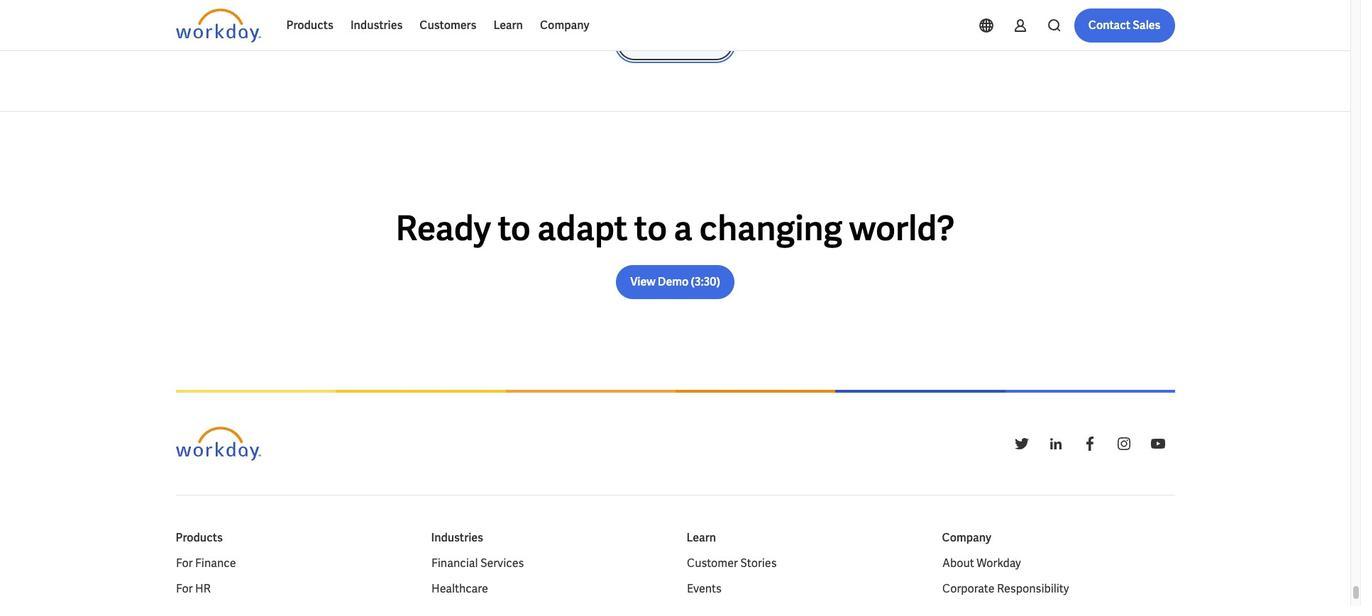 Task type: vqa. For each thing, say whether or not it's contained in the screenshot.
is
no



Task type: describe. For each thing, give the bounding box(es) containing it.
view demo (3:30) link
[[616, 266, 735, 300]]

industry button
[[251, 8, 328, 36]]

more button
[[476, 8, 539, 36]]

for for for finance
[[176, 557, 192, 572]]

clear
[[555, 16, 579, 28]]

0 horizontal spatial more
[[487, 16, 511, 28]]

events
[[687, 582, 721, 597]]

list for industries
[[431, 556, 664, 607]]

industry
[[262, 16, 300, 28]]

company inside dropdown button
[[540, 18, 589, 33]]

customer stories link
[[687, 556, 777, 573]]

sales
[[1133, 18, 1161, 33]]

contact
[[1089, 18, 1131, 33]]

1 to from the left
[[498, 207, 531, 251]]

1 vertical spatial stories
[[740, 557, 777, 572]]

financial services link
[[431, 556, 524, 573]]

list for learn
[[687, 556, 920, 607]]

go to youtube image
[[1149, 436, 1167, 453]]

company button
[[532, 9, 598, 43]]

go to the homepage image for ready to adapt to a changing world?
[[176, 9, 261, 43]]

world?
[[849, 207, 955, 251]]

workday
[[977, 557, 1021, 572]]

see more stories
[[631, 36, 719, 51]]

products inside dropdown button
[[286, 18, 334, 33]]

go to instagram image
[[1115, 436, 1132, 453]]

1 horizontal spatial industries
[[431, 531, 483, 546]]

contact sales link
[[1074, 9, 1175, 43]]

go to the homepage image for learn
[[176, 428, 261, 462]]

healthcare
[[431, 582, 488, 597]]

topic button
[[176, 8, 240, 36]]

1 horizontal spatial more
[[653, 36, 680, 51]]

financial services
[[431, 557, 524, 572]]

topic
[[187, 16, 211, 28]]

customers button
[[411, 9, 485, 43]]

events link
[[687, 582, 721, 599]]

for hr link
[[176, 582, 210, 599]]

stories inside button
[[682, 36, 719, 51]]

see
[[631, 36, 651, 51]]

clear all
[[555, 16, 593, 28]]

1 horizontal spatial learn
[[687, 531, 716, 546]]

1 vertical spatial company
[[942, 531, 992, 546]]



Task type: locate. For each thing, give the bounding box(es) containing it.
list
[[176, 556, 408, 607], [431, 556, 664, 607], [687, 556, 920, 607], [942, 556, 1175, 607]]

changing
[[700, 207, 843, 251]]

go to facebook image
[[1081, 436, 1098, 453]]

for hr
[[176, 582, 210, 597]]

0 vertical spatial go to the homepage image
[[176, 9, 261, 43]]

view
[[630, 275, 656, 290]]

1 list from the left
[[176, 556, 408, 607]]

1 horizontal spatial products
[[286, 18, 334, 33]]

0 horizontal spatial company
[[540, 18, 589, 33]]

products up for finance
[[176, 531, 223, 546]]

stories right 'customer'
[[740, 557, 777, 572]]

2 for from the top
[[176, 582, 192, 597]]

outcome
[[394, 16, 436, 28]]

to left adapt
[[498, 207, 531, 251]]

more right customers
[[487, 16, 511, 28]]

0 horizontal spatial industries
[[351, 18, 403, 33]]

for left hr
[[176, 582, 192, 597]]

adapt
[[537, 207, 628, 251]]

1 vertical spatial go to the homepage image
[[176, 428, 261, 462]]

see more stories button
[[617, 26, 734, 61]]

business
[[351, 16, 392, 28]]

learn button
[[485, 9, 532, 43]]

for for for hr
[[176, 582, 192, 597]]

1 horizontal spatial to
[[634, 207, 667, 251]]

more
[[487, 16, 511, 28], [653, 36, 680, 51]]

(3:30)
[[691, 275, 720, 290]]

for up for hr
[[176, 557, 192, 572]]

1 vertical spatial industries
[[431, 531, 483, 546]]

2 list from the left
[[431, 556, 664, 607]]

1 vertical spatial products
[[176, 531, 223, 546]]

1 vertical spatial more
[[653, 36, 680, 51]]

0 vertical spatial for
[[176, 557, 192, 572]]

1 vertical spatial learn
[[687, 531, 716, 546]]

hr
[[195, 582, 210, 597]]

services
[[480, 557, 524, 572]]

industries inside dropdown button
[[351, 18, 403, 33]]

list for company
[[942, 556, 1175, 607]]

0 vertical spatial stories
[[682, 36, 719, 51]]

1 horizontal spatial company
[[942, 531, 992, 546]]

responsibility
[[997, 582, 1069, 597]]

corporate
[[942, 582, 994, 597]]

list containing about workday
[[942, 556, 1175, 607]]

list containing customer stories
[[687, 556, 920, 607]]

0 vertical spatial products
[[286, 18, 334, 33]]

go to the homepage image
[[176, 9, 261, 43], [176, 428, 261, 462]]

customers
[[420, 18, 477, 33]]

4 list from the left
[[942, 556, 1175, 607]]

for inside "for finance" link
[[176, 557, 192, 572]]

0 horizontal spatial learn
[[494, 18, 523, 33]]

to left the a
[[634, 207, 667, 251]]

contact sales
[[1089, 18, 1161, 33]]

corporate responsibility
[[942, 582, 1069, 597]]

1 go to the homepage image from the top
[[176, 9, 261, 43]]

learn inside dropdown button
[[494, 18, 523, 33]]

go to linkedin image
[[1047, 436, 1064, 453]]

about workday link
[[942, 556, 1021, 573]]

list for products
[[176, 556, 408, 607]]

corporate responsibility link
[[942, 582, 1069, 599]]

finance
[[195, 557, 236, 572]]

business outcome button
[[340, 8, 464, 36]]

for finance link
[[176, 556, 236, 573]]

list containing for finance
[[176, 556, 408, 607]]

business outcome
[[351, 16, 436, 28]]

ready
[[396, 207, 491, 251]]

for finance
[[176, 557, 236, 572]]

learn left the company dropdown button
[[494, 18, 523, 33]]

ready to adapt to a changing world?
[[396, 207, 955, 251]]

industries
[[351, 18, 403, 33], [431, 531, 483, 546]]

demo
[[658, 275, 689, 290]]

products
[[286, 18, 334, 33], [176, 531, 223, 546]]

2 go to the homepage image from the top
[[176, 428, 261, 462]]

2 to from the left
[[634, 207, 667, 251]]

clear all button
[[551, 8, 597, 36]]

learn up 'customer'
[[687, 531, 716, 546]]

products left business
[[286, 18, 334, 33]]

1 horizontal spatial stories
[[740, 557, 777, 572]]

0 vertical spatial industries
[[351, 18, 403, 33]]

products button
[[278, 9, 342, 43]]

more right see
[[653, 36, 680, 51]]

3 list from the left
[[687, 556, 920, 607]]

healthcare link
[[431, 582, 488, 599]]

learn
[[494, 18, 523, 33], [687, 531, 716, 546]]

0 horizontal spatial to
[[498, 207, 531, 251]]

go to twitter image
[[1013, 436, 1030, 453]]

a
[[674, 207, 693, 251]]

for
[[176, 557, 192, 572], [176, 582, 192, 597]]

0 vertical spatial company
[[540, 18, 589, 33]]

about
[[942, 557, 974, 572]]

view demo (3:30)
[[630, 275, 720, 290]]

financial
[[431, 557, 478, 572]]

industries button
[[342, 9, 411, 43]]

0 vertical spatial more
[[487, 16, 511, 28]]

1 for from the top
[[176, 557, 192, 572]]

for inside the for hr link
[[176, 582, 192, 597]]

stories
[[682, 36, 719, 51], [740, 557, 777, 572]]

1 vertical spatial for
[[176, 582, 192, 597]]

customer stories
[[687, 557, 777, 572]]

company
[[540, 18, 589, 33], [942, 531, 992, 546]]

about workday
[[942, 557, 1021, 572]]

stories right see
[[682, 36, 719, 51]]

all
[[581, 16, 593, 28]]

to
[[498, 207, 531, 251], [634, 207, 667, 251]]

0 horizontal spatial stories
[[682, 36, 719, 51]]

0 vertical spatial learn
[[494, 18, 523, 33]]

0 horizontal spatial products
[[176, 531, 223, 546]]

customer
[[687, 557, 738, 572]]

list containing financial services
[[431, 556, 664, 607]]

Search Customer Stories text field
[[973, 9, 1147, 34]]



